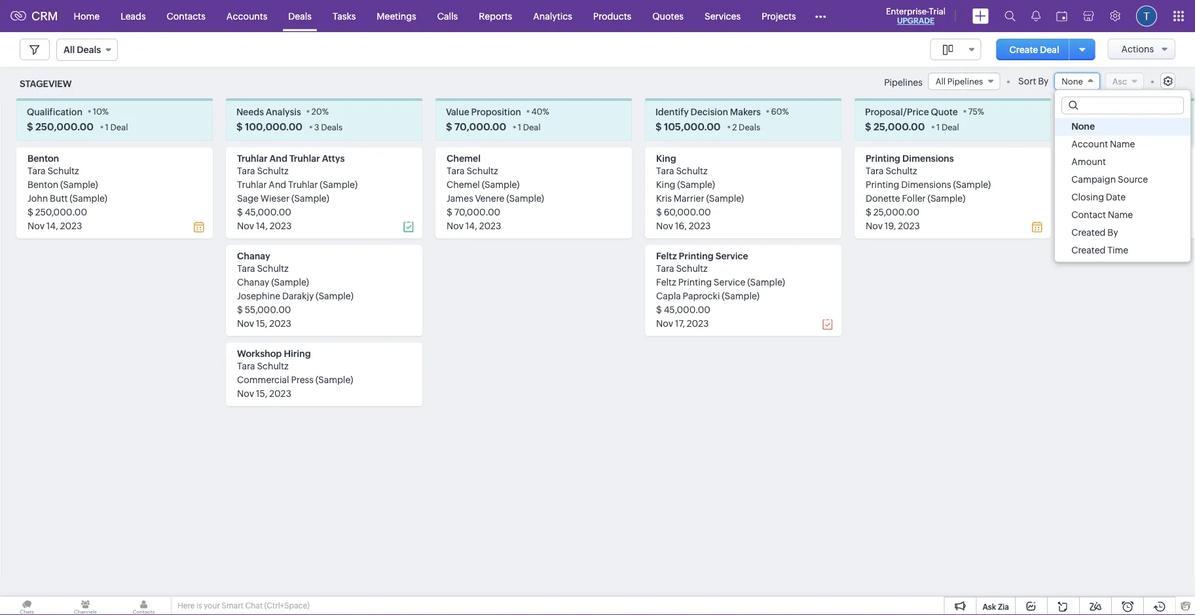 Task type: describe. For each thing, give the bounding box(es) containing it.
deal inside button
[[1040, 44, 1060, 55]]

tasks link
[[322, 0, 366, 32]]

deal for $ 70,000.00
[[523, 122, 541, 132]]

3
[[314, 122, 319, 132]]

chat
[[245, 601, 263, 610]]

needs
[[236, 106, 264, 116]]

contact
[[1072, 209, 1106, 220]]

2023 inside truhlar and truhlar attys tara schultz truhlar and truhlar (sample) sage wieser (sample) $ 45,000.00 nov 14, 2023
[[270, 220, 292, 231]]

home link
[[63, 0, 110, 32]]

2 $ 70,000.00 from the left
[[1075, 121, 1135, 132]]

here
[[177, 601, 195, 610]]

analysis
[[266, 106, 301, 116]]

leads link
[[110, 0, 156, 32]]

your
[[204, 601, 220, 610]]

name for deal name
[[1093, 262, 1118, 273]]

1 for 25,000.00
[[937, 122, 940, 132]]

sort by
[[1018, 76, 1049, 87]]

2 14, from the left
[[466, 220, 477, 231]]

2 chapman from the top
[[1075, 179, 1117, 189]]

45,000.00
[[245, 207, 291, 217]]

nov 14, 2023
[[447, 220, 501, 231]]

qualification
[[27, 106, 83, 116]]

enterprise-
[[886, 6, 929, 16]]

60
[[771, 106, 782, 116]]

created time option
[[1055, 241, 1191, 259]]

3 deals
[[314, 122, 343, 132]]

projects
[[762, 11, 796, 21]]

% for 20 %
[[322, 106, 329, 116]]

by for sort by
[[1038, 76, 1049, 87]]

10 %
[[93, 106, 109, 116]]

benton (sample)
[[28, 179, 98, 189]]

% for 90 %
[[1182, 106, 1189, 116]]

is
[[196, 601, 202, 610]]

pipelines
[[884, 77, 923, 88]]

% for 60 %
[[782, 106, 789, 116]]

chanay link
[[237, 250, 270, 261]]

meetings link
[[366, 0, 427, 32]]

$ 105,000.00
[[656, 121, 721, 132]]

calls
[[437, 11, 458, 21]]

1 for 250,000.00
[[105, 122, 109, 132]]

$ 250,000.00
[[27, 121, 94, 132]]

contact name
[[1072, 209, 1133, 220]]

benton link
[[28, 153, 59, 163]]

enterprise-trial upgrade
[[886, 6, 946, 25]]

truhlar and truhlar attys link
[[237, 153, 345, 163]]

2
[[732, 122, 737, 132]]

account
[[1072, 138, 1108, 149]]

1 nov 15, 2023 from the top
[[237, 318, 291, 328]]

ask
[[983, 602, 996, 611]]

closing
[[1072, 191, 1104, 202]]

reports
[[479, 11, 512, 21]]

schultz inside chapman tara schultz chapman (sample) simon morasca (sample) $ 70,000.00 nov 14, 2023
[[1095, 165, 1127, 176]]

negotiation/review
[[1075, 106, 1161, 116]]

chats image
[[0, 597, 54, 615]]

trial
[[929, 6, 946, 16]]

$ 100,000.00
[[236, 121, 303, 132]]

chapman link
[[1075, 153, 1118, 163]]

accounts link
[[216, 0, 278, 32]]

(ctrl+space)
[[264, 601, 310, 610]]

sage
[[237, 193, 259, 203]]

contact name option
[[1055, 206, 1191, 224]]

60 %
[[771, 106, 789, 116]]

source
[[1118, 174, 1148, 184]]

tara inside truhlar and truhlar attys tara schultz truhlar and truhlar (sample) sage wieser (sample) $ 45,000.00 nov 14, 2023
[[237, 165, 255, 176]]

quotes link
[[642, 0, 694, 32]]

deals inside deals link
[[288, 11, 312, 21]]

created by option
[[1055, 224, 1191, 241]]

1 15, from the top
[[256, 318, 267, 328]]

chapman tara schultz chapman (sample) simon morasca (sample) $ 70,000.00 nov 14, 2023
[[1075, 153, 1181, 231]]

nov inside truhlar and truhlar attys tara schultz truhlar and truhlar (sample) sage wieser (sample) $ 45,000.00 nov 14, 2023
[[237, 220, 254, 231]]

simon
[[1075, 193, 1103, 203]]

chanay for chanay link
[[237, 250, 270, 261]]

deal for $ 25,000.00
[[942, 122, 959, 132]]

truhlar and truhlar attys tara schultz truhlar and truhlar (sample) sage wieser (sample) $ 45,000.00 nov 14, 2023
[[237, 153, 358, 231]]

by for created by
[[1108, 227, 1118, 237]]

home
[[74, 11, 100, 21]]

campaign source option
[[1055, 170, 1191, 188]]

truhlar up truhlar and truhlar (sample) link
[[290, 153, 320, 163]]

wieser
[[261, 193, 290, 203]]

create
[[1010, 44, 1038, 55]]

morasca
[[1105, 193, 1141, 203]]

% for 10 %
[[102, 106, 109, 116]]

75
[[968, 106, 978, 116]]

1 deal for $ 25,000.00
[[937, 122, 959, 132]]

calls link
[[427, 0, 468, 32]]

1 vertical spatial and
[[269, 179, 286, 189]]

date
[[1106, 191, 1126, 202]]

2023 inside chapman tara schultz chapman (sample) simon morasca (sample) $ 70,000.00 nov 14, 2023
[[1108, 220, 1130, 231]]

closing date option
[[1055, 188, 1191, 206]]

created for created time
[[1072, 245, 1106, 255]]

chanay (sample) link
[[237, 277, 309, 287]]

campaign source
[[1072, 174, 1148, 184]]

list box containing none
[[1055, 117, 1191, 277]]

1 chapman from the top
[[1075, 153, 1118, 163]]

schultz inside truhlar and truhlar attys tara schultz truhlar and truhlar (sample) sage wieser (sample) $ 45,000.00 nov 14, 2023
[[257, 165, 289, 176]]

1 $ 70,000.00 from the left
[[446, 121, 506, 132]]

deals for $ 100,000.00
[[321, 122, 343, 132]]

20 %
[[311, 106, 329, 116]]

40
[[531, 106, 543, 116]]

benton for benton (sample)
[[28, 179, 58, 189]]

truhlar and truhlar (sample) link
[[237, 179, 358, 189]]

created time
[[1072, 245, 1129, 255]]

amount
[[1072, 156, 1106, 167]]



Task type: vqa. For each thing, say whether or not it's contained in the screenshot.
4th % from right
yes



Task type: locate. For each thing, give the bounding box(es) containing it.
stageview
[[20, 79, 72, 89]]

2 1 from the left
[[518, 122, 521, 132]]

ask zia
[[983, 602, 1009, 611]]

benton for benton 'link'
[[28, 153, 59, 163]]

accounts
[[227, 11, 267, 21]]

deals right '2'
[[739, 122, 761, 132]]

3 1 deal from the left
[[937, 122, 959, 132]]

closing date
[[1072, 191, 1126, 202]]

chanay (sample)
[[237, 277, 309, 287]]

1 deal for $ 250,000.00
[[105, 122, 128, 132]]

name for account name
[[1110, 138, 1135, 149]]

1 horizontal spatial $ 70,000.00
[[1075, 121, 1135, 132]]

schultz up the "chapman (sample)" link
[[1095, 165, 1127, 176]]

sort
[[1018, 76, 1036, 87]]

and down 100,000.00 at left
[[270, 153, 288, 163]]

simon morasca (sample) link
[[1075, 193, 1181, 203]]

$ 25,000.00
[[865, 121, 925, 132]]

5 % from the left
[[978, 106, 984, 116]]

3 1 from the left
[[937, 122, 940, 132]]

sage wieser (sample) link
[[237, 193, 329, 203]]

None text field
[[1063, 97, 1184, 114]]

1 horizontal spatial 1
[[518, 122, 521, 132]]

created by
[[1072, 227, 1118, 237]]

crm link
[[10, 9, 58, 23]]

0 vertical spatial name
[[1110, 138, 1135, 149]]

10
[[93, 106, 102, 116]]

and up the 'wieser'
[[269, 179, 286, 189]]

2 15, from the top
[[256, 388, 267, 398]]

zia
[[998, 602, 1009, 611]]

tara inside chapman tara schultz chapman (sample) simon morasca (sample) $ 70,000.00 nov 14, 2023
[[1075, 165, 1094, 176]]

0 horizontal spatial 1 deal
[[105, 122, 128, 132]]

chanay up chanay (sample) link
[[237, 250, 270, 261]]

0 horizontal spatial deals
[[288, 11, 312, 21]]

by inside option
[[1108, 227, 1118, 237]]

name down morasca on the right of the page
[[1108, 209, 1133, 220]]

leads
[[121, 11, 146, 21]]

truhlar down "$ 100,000.00"
[[237, 153, 268, 163]]

0 vertical spatial benton
[[28, 153, 59, 163]]

0 horizontal spatial 14,
[[256, 220, 268, 231]]

90
[[1171, 106, 1182, 116]]

tara down chapman link
[[1075, 165, 1094, 176]]

1 deal
[[105, 122, 128, 132], [518, 122, 541, 132], [937, 122, 959, 132]]

deal inside option
[[1072, 262, 1091, 273]]

1 deal right the 25,000.00 at the right
[[937, 122, 959, 132]]

by
[[1038, 76, 1049, 87], [1108, 227, 1118, 237]]

deal right the 25,000.00 at the right
[[942, 122, 959, 132]]

deal right the create at the right top of the page
[[1040, 44, 1060, 55]]

1 14, from the left
[[256, 220, 268, 231]]

deals for $ 105,000.00
[[739, 122, 761, 132]]

deals
[[288, 11, 312, 21], [321, 122, 343, 132], [739, 122, 761, 132]]

25,000.00
[[874, 121, 925, 132]]

chanay for chanay (sample)
[[237, 277, 269, 287]]

time
[[1108, 245, 1129, 255]]

0 vertical spatial created
[[1072, 227, 1106, 237]]

name inside 'option'
[[1110, 138, 1135, 149]]

tara up sage
[[237, 165, 255, 176]]

benton (sample) link
[[28, 179, 98, 189]]

services link
[[694, 0, 751, 32]]

tara
[[237, 165, 255, 176], [1075, 165, 1094, 176]]

name down none option
[[1110, 138, 1135, 149]]

deal name option
[[1055, 259, 1191, 277]]

none for "list box" containing none
[[1072, 121, 1095, 131]]

1 tara from the left
[[237, 165, 255, 176]]

chapman up the closing date
[[1075, 179, 1117, 189]]

deals right 3
[[321, 122, 343, 132]]

$
[[27, 121, 33, 132], [236, 121, 243, 132], [446, 121, 452, 132], [656, 121, 662, 132], [865, 121, 872, 132], [1075, 121, 1081, 132], [237, 207, 243, 217], [1075, 207, 1081, 217]]

1 for 70,000.00
[[518, 122, 521, 132]]

1 horizontal spatial deals
[[321, 122, 343, 132]]

created down contact
[[1072, 227, 1106, 237]]

% for 75 %
[[978, 106, 984, 116]]

0 horizontal spatial $ 70,000.00
[[446, 121, 506, 132]]

nov 15, 2023
[[237, 318, 291, 328], [237, 388, 291, 398]]

$ inside chapman tara schultz chapman (sample) simon morasca (sample) $ 70,000.00 nov 14, 2023
[[1075, 207, 1081, 217]]

2 created from the top
[[1072, 245, 1106, 255]]

name
[[1110, 138, 1135, 149], [1108, 209, 1133, 220], [1093, 262, 1118, 273]]

2 vertical spatial name
[[1093, 262, 1118, 273]]

create deal button
[[997, 39, 1073, 60]]

4 % from the left
[[782, 106, 789, 116]]

deal down 40
[[523, 122, 541, 132]]

by up time
[[1108, 227, 1118, 237]]

0 vertical spatial chapman
[[1075, 153, 1118, 163]]

1 % from the left
[[102, 106, 109, 116]]

contacts
[[167, 11, 206, 21]]

nov inside chapman tara schultz chapman (sample) simon morasca (sample) $ 70,000.00 nov 14, 2023
[[1075, 220, 1092, 231]]

1 vertical spatial chanay
[[237, 277, 269, 287]]

0 vertical spatial nov 15, 2023
[[237, 318, 291, 328]]

account name option
[[1055, 135, 1191, 153]]

%
[[102, 106, 109, 116], [322, 106, 329, 116], [543, 106, 549, 116], [782, 106, 789, 116], [978, 106, 984, 116], [1182, 106, 1189, 116]]

schultz down the truhlar and truhlar attys link
[[257, 165, 289, 176]]

smart
[[222, 601, 244, 610]]

1 created from the top
[[1072, 227, 1106, 237]]

here is your smart chat (ctrl+space)
[[177, 601, 310, 610]]

250,000.00
[[35, 121, 94, 132]]

2 horizontal spatial 1
[[937, 122, 940, 132]]

14, inside truhlar and truhlar attys tara schultz truhlar and truhlar (sample) sage wieser (sample) $ 45,000.00 nov 14, 2023
[[256, 220, 268, 231]]

contacts image
[[117, 597, 171, 615]]

name for contact name
[[1108, 209, 1133, 220]]

1 benton from the top
[[28, 153, 59, 163]]

campaign
[[1072, 174, 1116, 184]]

3 14, from the left
[[1094, 220, 1106, 231]]

upgrade
[[897, 16, 935, 25]]

1 vertical spatial created
[[1072, 245, 1106, 255]]

created up deal name
[[1072, 245, 1106, 255]]

1 horizontal spatial tara
[[1075, 165, 1094, 176]]

nov
[[237, 220, 254, 231], [447, 220, 464, 231], [1075, 220, 1092, 231], [237, 318, 254, 328], [237, 388, 254, 398]]

meetings
[[377, 11, 416, 21]]

2023
[[270, 220, 292, 231], [479, 220, 501, 231], [1108, 220, 1130, 231], [269, 318, 291, 328], [269, 388, 291, 398]]

$ inside truhlar and truhlar attys tara schultz truhlar and truhlar (sample) sage wieser (sample) $ 45,000.00 nov 14, 2023
[[237, 207, 243, 217]]

projects link
[[751, 0, 807, 32]]

created for created by
[[1072, 227, 1106, 237]]

deal right 250,000.00
[[110, 122, 128, 132]]

by right sort
[[1038, 76, 1049, 87]]

70,000.00
[[454, 121, 506, 132], [1083, 121, 1135, 132], [1083, 207, 1129, 217]]

2 benton from the top
[[28, 179, 58, 189]]

analytics
[[533, 11, 572, 21]]

1 1 deal from the left
[[105, 122, 128, 132]]

0 vertical spatial and
[[270, 153, 288, 163]]

benton up benton (sample) link
[[28, 153, 59, 163]]

none option
[[1055, 117, 1191, 135]]

1 vertical spatial none
[[1072, 121, 1095, 131]]

name down "created time"
[[1093, 262, 1118, 273]]

0 vertical spatial 15,
[[256, 318, 267, 328]]

contacts link
[[156, 0, 216, 32]]

1 1 from the left
[[105, 122, 109, 132]]

products
[[593, 11, 632, 21]]

channels image
[[58, 597, 112, 615]]

deals link
[[278, 0, 322, 32]]

70,000.00 inside chapman tara schultz chapman (sample) simon morasca (sample) $ 70,000.00 nov 14, 2023
[[1083, 207, 1129, 217]]

2 chanay from the top
[[237, 277, 269, 287]]

None field
[[1055, 73, 1100, 90]]

100,000.00
[[245, 121, 303, 132]]

2 schultz from the left
[[1095, 165, 1127, 176]]

40 %
[[531, 106, 549, 116]]

truhlar up sage
[[237, 179, 267, 189]]

none right sort by
[[1062, 76, 1083, 86]]

chanay
[[237, 250, 270, 261], [237, 277, 269, 287]]

1 deal down 40
[[518, 122, 541, 132]]

analytics link
[[523, 0, 583, 32]]

none inside field
[[1062, 76, 1083, 86]]

1 schultz from the left
[[257, 165, 289, 176]]

0 vertical spatial chanay
[[237, 250, 270, 261]]

none inside option
[[1072, 121, 1095, 131]]

deal for $ 250,000.00
[[110, 122, 128, 132]]

1 vertical spatial chapman
[[1075, 179, 1117, 189]]

% for 40 %
[[543, 106, 549, 116]]

1 horizontal spatial by
[[1108, 227, 1118, 237]]

2 nov 15, 2023 from the top
[[237, 388, 291, 398]]

account name
[[1072, 138, 1135, 149]]

truhlar
[[237, 153, 268, 163], [290, 153, 320, 163], [237, 179, 267, 189], [288, 179, 318, 189]]

1 horizontal spatial 1 deal
[[518, 122, 541, 132]]

14, inside chapman tara schultz chapman (sample) simon morasca (sample) $ 70,000.00 nov 14, 2023
[[1094, 220, 1106, 231]]

0 horizontal spatial 1
[[105, 122, 109, 132]]

list box
[[1055, 117, 1191, 277]]

2 1 deal from the left
[[518, 122, 541, 132]]

75 %
[[968, 106, 984, 116]]

0 horizontal spatial by
[[1038, 76, 1049, 87]]

needs analysis
[[236, 106, 301, 116]]

105,000.00
[[664, 121, 721, 132]]

1 chanay from the top
[[237, 250, 270, 261]]

services
[[705, 11, 741, 21]]

1 horizontal spatial schultz
[[1095, 165, 1127, 176]]

1 horizontal spatial 14,
[[466, 220, 477, 231]]

benton down benton 'link'
[[28, 179, 58, 189]]

actions
[[1122, 44, 1154, 54]]

20
[[311, 106, 322, 116]]

create deal
[[1010, 44, 1060, 55]]

2 tara from the left
[[1075, 165, 1094, 176]]

products link
[[583, 0, 642, 32]]

3 % from the left
[[543, 106, 549, 116]]

none up account
[[1072, 121, 1095, 131]]

1 vertical spatial nov 15, 2023
[[237, 388, 291, 398]]

2 deals
[[732, 122, 761, 132]]

1 vertical spatial name
[[1108, 209, 1133, 220]]

0 vertical spatial none
[[1062, 76, 1083, 86]]

crm
[[31, 9, 58, 23]]

none for none field
[[1062, 76, 1083, 86]]

1 deal for $ 70,000.00
[[518, 122, 541, 132]]

truhlar up sage wieser (sample) link
[[288, 179, 318, 189]]

deal
[[1040, 44, 1060, 55], [110, 122, 128, 132], [523, 122, 541, 132], [942, 122, 959, 132], [1072, 262, 1091, 273]]

1 vertical spatial by
[[1108, 227, 1118, 237]]

1 deal down the 10 %
[[105, 122, 128, 132]]

chapman down account name
[[1075, 153, 1118, 163]]

deal down "created time"
[[1072, 262, 1091, 273]]

2 % from the left
[[322, 106, 329, 116]]

1 vertical spatial 15,
[[256, 388, 267, 398]]

0 horizontal spatial tara
[[237, 165, 255, 176]]

chanay down chanay link
[[237, 277, 269, 287]]

amount option
[[1055, 153, 1191, 170]]

tasks
[[333, 11, 356, 21]]

schultz
[[257, 165, 289, 176], [1095, 165, 1127, 176]]

deals left the tasks link
[[288, 11, 312, 21]]

2 horizontal spatial 14,
[[1094, 220, 1106, 231]]

chapman
[[1075, 153, 1118, 163], [1075, 179, 1117, 189]]

2 horizontal spatial deals
[[739, 122, 761, 132]]

0 vertical spatial by
[[1038, 76, 1049, 87]]

0 horizontal spatial schultz
[[257, 165, 289, 176]]

1 vertical spatial benton
[[28, 179, 58, 189]]

14,
[[256, 220, 268, 231], [466, 220, 477, 231], [1094, 220, 1106, 231]]

2 horizontal spatial 1 deal
[[937, 122, 959, 132]]

6 % from the left
[[1182, 106, 1189, 116]]

reports link
[[468, 0, 523, 32]]



